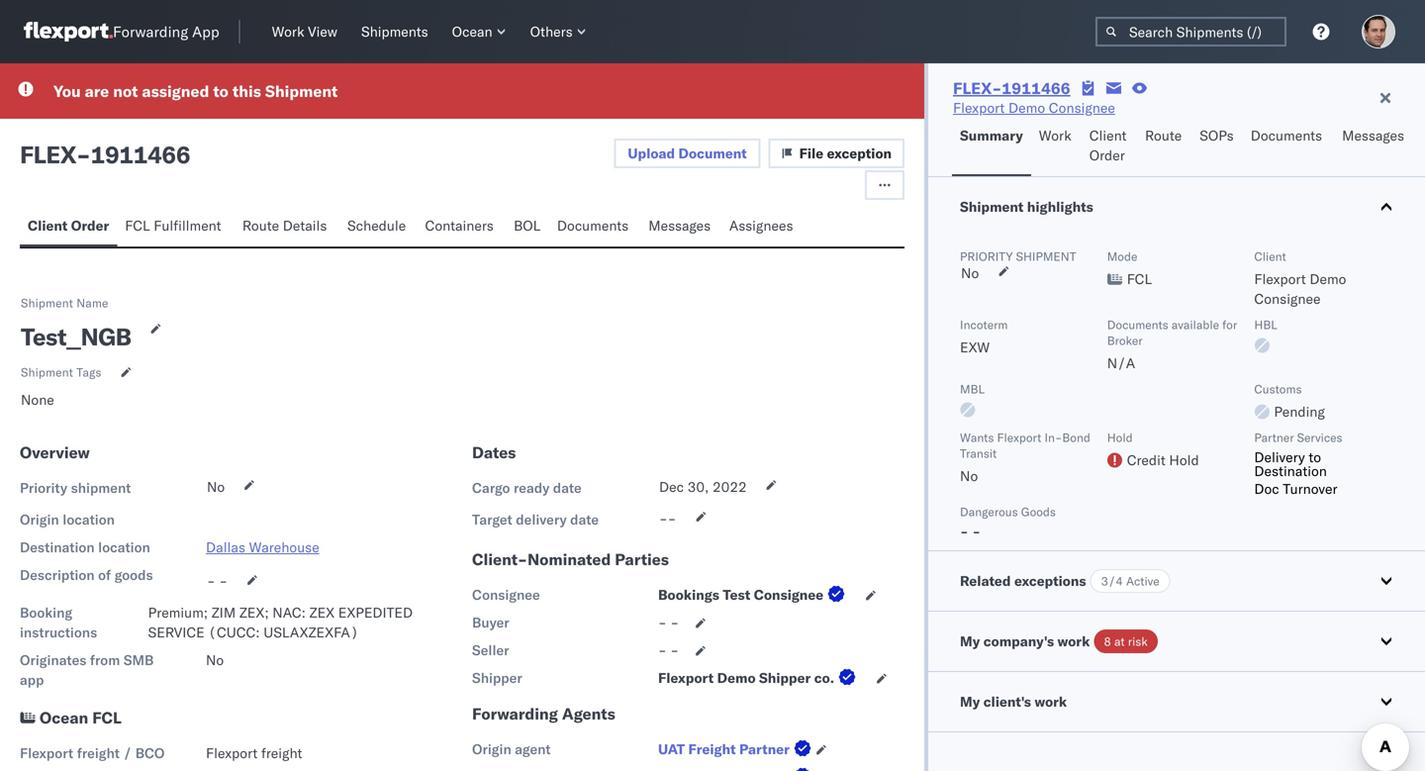 Task type: describe. For each thing, give the bounding box(es) containing it.
1 vertical spatial priority
[[20, 479, 67, 497]]

0 horizontal spatial order
[[71, 217, 109, 234]]

shipment highlights
[[961, 198, 1094, 215]]

agent
[[515, 741, 551, 758]]

flexport for flexport freight / bco
[[20, 745, 73, 762]]

1 horizontal spatial priority
[[961, 249, 1013, 264]]

tags
[[76, 365, 102, 380]]

0 vertical spatial shipment
[[1017, 249, 1077, 264]]

freight for flexport freight / bco
[[77, 745, 120, 762]]

1 horizontal spatial priority shipment
[[961, 249, 1077, 264]]

work view
[[272, 23, 338, 40]]

2022
[[713, 478, 747, 496]]

0 horizontal spatial client order
[[28, 217, 109, 234]]

description
[[20, 566, 95, 584]]

date for cargo ready date
[[553, 479, 582, 497]]

upload document button
[[614, 139, 761, 168]]

documents for the bottommost documents "button"
[[557, 217, 629, 234]]

my for my company's work
[[961, 633, 981, 650]]

dangerous
[[961, 505, 1019, 519]]

location for destination location
[[98, 539, 150, 556]]

forwarding app
[[113, 22, 219, 41]]

1 horizontal spatial documents button
[[1243, 118, 1335, 176]]

work for work
[[1040, 127, 1072, 144]]

route details button
[[235, 208, 340, 247]]

(cucc:
[[208, 624, 260, 641]]

consignee inside client flexport demo consignee incoterm exw
[[1255, 290, 1321, 307]]

goods
[[115, 566, 153, 584]]

0 vertical spatial client order
[[1090, 127, 1127, 164]]

work view link
[[264, 19, 346, 45]]

bco
[[135, 745, 165, 762]]

2 vertical spatial fcl
[[92, 708, 122, 728]]

uat
[[659, 741, 685, 758]]

work for my client's work
[[1035, 693, 1068, 710]]

1 horizontal spatial hold
[[1170, 452, 1200, 469]]

no down (cucc:
[[206, 652, 224, 669]]

flex
[[20, 140, 76, 169]]

goods
[[1022, 505, 1057, 519]]

zim
[[212, 604, 236, 621]]

location for origin location
[[63, 511, 115, 528]]

shipment tags
[[21, 365, 102, 380]]

route for route details
[[242, 217, 279, 234]]

ready
[[514, 479, 550, 497]]

file
[[800, 145, 824, 162]]

0 horizontal spatial client
[[28, 217, 68, 234]]

sops button
[[1192, 118, 1243, 176]]

cargo
[[472, 479, 510, 497]]

assigned
[[142, 81, 209, 101]]

active
[[1127, 574, 1160, 589]]

originates
[[20, 652, 86, 669]]

details
[[283, 217, 327, 234]]

fcl for fcl
[[1128, 270, 1153, 288]]

agents
[[562, 704, 616, 724]]

dallas
[[206, 539, 246, 556]]

1 horizontal spatial client
[[1090, 127, 1127, 144]]

nac:
[[273, 604, 306, 621]]

broker
[[1108, 333, 1143, 348]]

app
[[192, 22, 219, 41]]

partner services delivery to destination doc turnover dangerous goods - -
[[961, 430, 1343, 540]]

to inside partner services delivery to destination doc turnover dangerous goods - -
[[1309, 449, 1322, 466]]

partner inside partner services delivery to destination doc turnover dangerous goods - -
[[1255, 430, 1295, 445]]

dec
[[660, 478, 684, 496]]

dallas warehouse link
[[206, 539, 320, 556]]

document
[[679, 145, 747, 162]]

related exceptions
[[961, 572, 1087, 590]]

delivery
[[1255, 449, 1306, 466]]

ocean for ocean
[[452, 23, 493, 40]]

shipment for shipment name
[[21, 296, 73, 310]]

ocean button
[[444, 19, 515, 45]]

exw
[[961, 339, 990, 356]]

my client's work
[[961, 693, 1068, 710]]

shipment for shipment highlights
[[961, 198, 1024, 215]]

summary
[[961, 127, 1024, 144]]

consignee up work button
[[1049, 99, 1116, 116]]

client's
[[984, 693, 1032, 710]]

assignees button
[[722, 208, 805, 247]]

containers
[[425, 217, 494, 234]]

exceptions
[[1015, 572, 1087, 590]]

incoterm
[[961, 317, 1008, 332]]

shipment right this
[[265, 81, 338, 101]]

ocean for ocean fcl
[[40, 708, 88, 728]]

0 horizontal spatial messages
[[649, 217, 711, 234]]

route button
[[1138, 118, 1192, 176]]

1 vertical spatial destination
[[20, 539, 95, 556]]

flexport freight / bco
[[20, 745, 165, 762]]

shipment name
[[21, 296, 108, 310]]

demo inside client flexport demo consignee incoterm exw
[[1310, 270, 1347, 288]]

forwarding agents
[[472, 704, 616, 724]]

0 horizontal spatial partner
[[740, 741, 790, 758]]

target
[[472, 511, 513, 528]]

booking
[[20, 604, 72, 621]]

0 horizontal spatial priority shipment
[[20, 479, 131, 497]]

origin for origin agent
[[472, 741, 512, 758]]

highlights
[[1028, 198, 1094, 215]]

sops
[[1200, 127, 1234, 144]]

1 horizontal spatial messages button
[[1335, 118, 1416, 176]]

available
[[1172, 317, 1220, 332]]

overview
[[20, 443, 90, 462]]

shipment for shipment tags
[[21, 365, 73, 380]]

you
[[53, 81, 81, 101]]

1 vertical spatial 1911466
[[91, 140, 190, 169]]

app
[[20, 671, 44, 689]]

are
[[85, 81, 109, 101]]

mbl
[[961, 382, 985, 397]]

0 vertical spatial order
[[1090, 147, 1126, 164]]

flex - 1911466
[[20, 140, 190, 169]]

1 vertical spatial client order button
[[20, 208, 117, 247]]

fcl for fcl fulfillment
[[125, 217, 150, 234]]

0 vertical spatial client order button
[[1082, 118, 1138, 176]]

0 horizontal spatial to
[[213, 81, 229, 101]]

delivery
[[516, 511, 567, 528]]

1 vertical spatial documents button
[[549, 208, 641, 247]]

consignee up "buyer"
[[472, 586, 540, 604]]

seller
[[472, 642, 510, 659]]

work for work view
[[272, 23, 305, 40]]

client flexport demo consignee incoterm exw
[[961, 249, 1347, 356]]

bol
[[514, 217, 541, 234]]



Task type: vqa. For each thing, say whether or not it's contained in the screenshot.
MY to the top
yes



Task type: locate. For each thing, give the bounding box(es) containing it.
1 vertical spatial work
[[1035, 693, 1068, 710]]

demo
[[1009, 99, 1046, 116], [1310, 270, 1347, 288], [718, 669, 756, 687]]

client inside client flexport demo consignee incoterm exw
[[1255, 249, 1287, 264]]

to left this
[[213, 81, 229, 101]]

0 vertical spatial forwarding
[[113, 22, 188, 41]]

view
[[308, 23, 338, 40]]

0 vertical spatial hold
[[1108, 430, 1133, 445]]

messages button
[[1335, 118, 1416, 176], [641, 208, 722, 247]]

upload
[[628, 145, 675, 162]]

2 horizontal spatial fcl
[[1128, 270, 1153, 288]]

1 horizontal spatial ocean
[[452, 23, 493, 40]]

flexport freight
[[206, 745, 302, 762]]

others button
[[522, 19, 595, 45]]

buyer
[[472, 614, 510, 631]]

1 horizontal spatial client order button
[[1082, 118, 1138, 176]]

work down flexport demo consignee link
[[1040, 127, 1072, 144]]

doc
[[1255, 480, 1280, 498]]

0 vertical spatial priority shipment
[[961, 249, 1077, 264]]

8
[[1104, 634, 1112, 649]]

- - for buyer
[[659, 614, 679, 631]]

originates from smb app
[[20, 652, 154, 689]]

shipment down summary button
[[961, 198, 1024, 215]]

partner right the freight
[[740, 741, 790, 758]]

1 horizontal spatial shipper
[[759, 669, 811, 687]]

forwarding up 'origin agent'
[[472, 704, 558, 724]]

n/a
[[1108, 354, 1136, 372]]

test
[[723, 586, 751, 604]]

wants flexport in-bond transit no
[[961, 430, 1091, 485]]

1 horizontal spatial partner
[[1255, 430, 1295, 445]]

date right the ready
[[553, 479, 582, 497]]

1911466 down not
[[91, 140, 190, 169]]

0 vertical spatial origin
[[20, 511, 59, 528]]

1911466 up flexport demo consignee
[[1002, 78, 1071, 98]]

forwarding app link
[[24, 22, 219, 42]]

route inside button
[[1146, 127, 1182, 144]]

3/4 active
[[1102, 574, 1160, 589]]

client order down flex
[[28, 217, 109, 234]]

1 vertical spatial partner
[[740, 741, 790, 758]]

route left sops
[[1146, 127, 1182, 144]]

uat freight partner
[[659, 741, 790, 758]]

0 vertical spatial work
[[1058, 633, 1091, 650]]

0 horizontal spatial client order button
[[20, 208, 117, 247]]

0 horizontal spatial freight
[[77, 745, 120, 762]]

0 vertical spatial 1911466
[[1002, 78, 1071, 98]]

0 horizontal spatial forwarding
[[113, 22, 188, 41]]

destination up description
[[20, 539, 95, 556]]

0 horizontal spatial documents
[[557, 217, 629, 234]]

1 horizontal spatial route
[[1146, 127, 1182, 144]]

- - for seller
[[659, 642, 679, 659]]

others
[[530, 23, 573, 40]]

1 vertical spatial ocean
[[40, 708, 88, 728]]

2 my from the top
[[961, 693, 981, 710]]

0 vertical spatial to
[[213, 81, 229, 101]]

documents button right sops
[[1243, 118, 1335, 176]]

documents inside documents available for broker n/a
[[1108, 317, 1169, 332]]

client right work button
[[1090, 127, 1127, 144]]

2 horizontal spatial documents
[[1251, 127, 1323, 144]]

0 vertical spatial work
[[272, 23, 305, 40]]

partner up 'delivery'
[[1255, 430, 1295, 445]]

Search Shipments (/) text field
[[1096, 17, 1287, 47]]

flex-1911466 link
[[954, 78, 1071, 98]]

destination inside partner services delivery to destination doc turnover dangerous goods - -
[[1255, 462, 1328, 480]]

documents
[[1251, 127, 1323, 144], [557, 217, 629, 234], [1108, 317, 1169, 332]]

0 horizontal spatial priority
[[20, 479, 67, 497]]

location up destination location
[[63, 511, 115, 528]]

consignee up hbl
[[1255, 290, 1321, 307]]

test_ngb
[[21, 322, 131, 352]]

2 vertical spatial documents
[[1108, 317, 1169, 332]]

cargo ready date
[[472, 479, 582, 497]]

1 vertical spatial - -
[[659, 614, 679, 631]]

route details
[[242, 217, 327, 234]]

ocean up flexport freight / bco at the left of page
[[40, 708, 88, 728]]

0 vertical spatial messages
[[1343, 127, 1405, 144]]

documents right sops
[[1251, 127, 1323, 144]]

file exception
[[800, 145, 892, 162]]

1 vertical spatial to
[[1309, 449, 1322, 466]]

in-
[[1045, 430, 1063, 445]]

client order right work button
[[1090, 127, 1127, 164]]

2 vertical spatial client
[[1255, 249, 1287, 264]]

1 horizontal spatial origin
[[472, 741, 512, 758]]

0 vertical spatial date
[[553, 479, 582, 497]]

work button
[[1032, 118, 1082, 176]]

to down services
[[1309, 449, 1322, 466]]

0 vertical spatial my
[[961, 633, 981, 650]]

1 horizontal spatial client order
[[1090, 127, 1127, 164]]

route inside "button"
[[242, 217, 279, 234]]

dallas warehouse
[[206, 539, 320, 556]]

1 horizontal spatial shipment
[[1017, 249, 1077, 264]]

0 horizontal spatial 1911466
[[91, 140, 190, 169]]

1 vertical spatial client
[[28, 217, 68, 234]]

0 horizontal spatial shipper
[[472, 669, 523, 687]]

bol button
[[506, 208, 549, 247]]

1 horizontal spatial forwarding
[[472, 704, 558, 724]]

flexport for flexport freight
[[206, 745, 258, 762]]

0 horizontal spatial ocean
[[40, 708, 88, 728]]

priority shipment down the shipment highlights
[[961, 249, 1077, 264]]

1 vertical spatial my
[[961, 693, 981, 710]]

demo for flexport demo shipper co.
[[718, 669, 756, 687]]

assignees
[[730, 217, 794, 234]]

1 vertical spatial forwarding
[[472, 704, 558, 724]]

flexport down the flex-
[[954, 99, 1005, 116]]

1 horizontal spatial freight
[[261, 745, 302, 762]]

shipment up none
[[21, 365, 73, 380]]

destination
[[1255, 462, 1328, 480], [20, 539, 95, 556]]

1 horizontal spatial to
[[1309, 449, 1322, 466]]

work left '8'
[[1058, 633, 1091, 650]]

1911466
[[1002, 78, 1071, 98], [91, 140, 190, 169]]

1 vertical spatial client order
[[28, 217, 109, 234]]

0 vertical spatial destination
[[1255, 462, 1328, 480]]

shipment inside button
[[961, 198, 1024, 215]]

0 vertical spatial documents
[[1251, 127, 1323, 144]]

consignee right test
[[754, 586, 824, 604]]

origin left agent in the bottom of the page
[[472, 741, 512, 758]]

work
[[272, 23, 305, 40], [1040, 127, 1072, 144]]

not
[[113, 81, 138, 101]]

1 vertical spatial shipment
[[71, 479, 131, 497]]

1 horizontal spatial destination
[[1255, 462, 1328, 480]]

flexport up the uat
[[659, 669, 714, 687]]

priority shipment up origin location
[[20, 479, 131, 497]]

work
[[1058, 633, 1091, 650], [1035, 693, 1068, 710]]

2 freight from the left
[[261, 745, 302, 762]]

priority down the shipment highlights
[[961, 249, 1013, 264]]

no inside wants flexport in-bond transit no
[[961, 467, 979, 485]]

1 vertical spatial messages
[[649, 217, 711, 234]]

expedited
[[338, 604, 413, 621]]

order
[[1090, 147, 1126, 164], [71, 217, 109, 234]]

--
[[660, 510, 677, 527]]

uat freight partner link
[[659, 740, 816, 760]]

0 vertical spatial route
[[1146, 127, 1182, 144]]

summary button
[[953, 118, 1032, 176]]

client down flex
[[28, 217, 68, 234]]

my company's work
[[961, 633, 1091, 650]]

client up hbl
[[1255, 249, 1287, 264]]

1 freight from the left
[[77, 745, 120, 762]]

shipment highlights button
[[929, 177, 1426, 237]]

credit hold
[[1128, 452, 1200, 469]]

nominated
[[528, 550, 611, 569]]

location up goods
[[98, 539, 150, 556]]

documents button right bol at the top left of page
[[549, 208, 641, 247]]

smb
[[124, 652, 154, 669]]

flexport. image
[[24, 22, 113, 42]]

freight
[[77, 745, 120, 762], [261, 745, 302, 762]]

shipper down seller
[[472, 669, 523, 687]]

flexport for flexport demo shipper co.
[[659, 669, 714, 687]]

destination up turnover
[[1255, 462, 1328, 480]]

exception
[[827, 145, 892, 162]]

priority down overview
[[20, 479, 67, 497]]

date up client-nominated parties
[[571, 511, 599, 528]]

1 vertical spatial order
[[71, 217, 109, 234]]

fcl down mode
[[1128, 270, 1153, 288]]

client order button down flex
[[20, 208, 117, 247]]

my for my client's work
[[961, 693, 981, 710]]

flexport for flexport demo consignee
[[954, 99, 1005, 116]]

/
[[123, 745, 132, 762]]

parties
[[615, 550, 669, 569]]

1 horizontal spatial order
[[1090, 147, 1126, 164]]

order right work button
[[1090, 147, 1126, 164]]

my left client's
[[961, 693, 981, 710]]

flex-1911466
[[954, 78, 1071, 98]]

flexport right bco
[[206, 745, 258, 762]]

premium;
[[148, 604, 208, 621]]

services
[[1298, 430, 1343, 445]]

date for target delivery date
[[571, 511, 599, 528]]

bookings
[[659, 586, 720, 604]]

flexport left in-
[[998, 430, 1042, 445]]

hbl
[[1255, 317, 1278, 332]]

1 vertical spatial demo
[[1310, 270, 1347, 288]]

no up incoterm
[[962, 264, 980, 282]]

1 vertical spatial fcl
[[1128, 270, 1153, 288]]

- - for description of goods
[[207, 572, 228, 590]]

1 horizontal spatial fcl
[[125, 217, 150, 234]]

0 vertical spatial priority
[[961, 249, 1013, 264]]

2 vertical spatial - -
[[659, 642, 679, 659]]

my inside button
[[961, 693, 981, 710]]

freight
[[689, 741, 736, 758]]

1 vertical spatial origin
[[472, 741, 512, 758]]

warehouse
[[249, 539, 320, 556]]

1 vertical spatial route
[[242, 217, 279, 234]]

flexport inside client flexport demo consignee incoterm exw
[[1255, 270, 1307, 288]]

0 horizontal spatial origin
[[20, 511, 59, 528]]

1 horizontal spatial documents
[[1108, 317, 1169, 332]]

origin up destination location
[[20, 511, 59, 528]]

shipment down "highlights"
[[1017, 249, 1077, 264]]

0 vertical spatial - -
[[207, 572, 228, 590]]

for
[[1223, 317, 1238, 332]]

demo for flexport demo consignee
[[1009, 99, 1046, 116]]

forwarding for forwarding agents
[[472, 704, 558, 724]]

route
[[1146, 127, 1182, 144], [242, 217, 279, 234]]

0 vertical spatial messages button
[[1335, 118, 1416, 176]]

0 horizontal spatial messages button
[[641, 208, 722, 247]]

- -
[[207, 572, 228, 590], [659, 614, 679, 631], [659, 642, 679, 659]]

forwarding left app
[[113, 22, 188, 41]]

0 horizontal spatial demo
[[718, 669, 756, 687]]

pending
[[1275, 403, 1326, 420]]

0 horizontal spatial route
[[242, 217, 279, 234]]

1 horizontal spatial 1911466
[[1002, 78, 1071, 98]]

work left view
[[272, 23, 305, 40]]

shipment up test_ngb
[[21, 296, 73, 310]]

0 vertical spatial client
[[1090, 127, 1127, 144]]

fcl inside button
[[125, 217, 150, 234]]

company's
[[984, 633, 1055, 650]]

flexport up hbl
[[1255, 270, 1307, 288]]

work inside button
[[1035, 693, 1068, 710]]

ocean inside button
[[452, 23, 493, 40]]

0 vertical spatial documents button
[[1243, 118, 1335, 176]]

freight for flexport freight
[[261, 745, 302, 762]]

hold right credit
[[1170, 452, 1200, 469]]

shipper left the co.
[[759, 669, 811, 687]]

description of goods
[[20, 566, 153, 584]]

name
[[76, 296, 108, 310]]

1 horizontal spatial demo
[[1009, 99, 1046, 116]]

3/4
[[1102, 574, 1124, 589]]

1 vertical spatial location
[[98, 539, 150, 556]]

dec 30, 2022
[[660, 478, 747, 496]]

fcl up flexport freight / bco at the left of page
[[92, 708, 122, 728]]

forwarding for forwarding app
[[113, 22, 188, 41]]

file exception button
[[769, 139, 905, 168], [769, 139, 905, 168]]

0 horizontal spatial hold
[[1108, 430, 1133, 445]]

2 vertical spatial demo
[[718, 669, 756, 687]]

documents for documents "button" to the right
[[1251, 127, 1323, 144]]

documents right bol button
[[557, 217, 629, 234]]

my client's work button
[[929, 672, 1426, 732]]

flexport inside wants flexport in-bond transit no
[[998, 430, 1042, 445]]

flexport down 'ocean fcl'
[[20, 745, 73, 762]]

consignee
[[1049, 99, 1116, 116], [1255, 290, 1321, 307], [472, 586, 540, 604], [754, 586, 824, 604]]

1 my from the top
[[961, 633, 981, 650]]

shipment up origin location
[[71, 479, 131, 497]]

0 vertical spatial demo
[[1009, 99, 1046, 116]]

service
[[148, 624, 205, 641]]

0 horizontal spatial shipment
[[71, 479, 131, 497]]

2 shipper from the left
[[759, 669, 811, 687]]

route for route
[[1146, 127, 1182, 144]]

1 vertical spatial priority shipment
[[20, 479, 131, 497]]

priority
[[961, 249, 1013, 264], [20, 479, 67, 497]]

0 vertical spatial partner
[[1255, 430, 1295, 445]]

fcl left fulfillment
[[125, 217, 150, 234]]

credit
[[1128, 452, 1166, 469]]

no up dallas
[[207, 478, 225, 496]]

work right client's
[[1035, 693, 1068, 710]]

no down transit
[[961, 467, 979, 485]]

1 vertical spatial messages button
[[641, 208, 722, 247]]

0 horizontal spatial destination
[[20, 539, 95, 556]]

documents available for broker n/a
[[1108, 317, 1238, 372]]

route left details
[[242, 217, 279, 234]]

shipments
[[361, 23, 428, 40]]

documents up broker
[[1108, 317, 1169, 332]]

fulfillment
[[154, 217, 221, 234]]

fcl fulfillment button
[[117, 208, 235, 247]]

work for my company's work
[[1058, 633, 1091, 650]]

of
[[98, 566, 111, 584]]

client-
[[472, 550, 528, 569]]

my left company's
[[961, 633, 981, 650]]

risk
[[1129, 634, 1148, 649]]

work inside button
[[1040, 127, 1072, 144]]

booking instructions
[[20, 604, 97, 641]]

0 horizontal spatial work
[[272, 23, 305, 40]]

-
[[76, 140, 91, 169], [660, 510, 668, 527], [668, 510, 677, 527], [961, 523, 969, 540], [973, 523, 981, 540], [207, 572, 216, 590], [219, 572, 228, 590], [659, 614, 667, 631], [671, 614, 679, 631], [659, 642, 667, 659], [671, 642, 679, 659]]

order down flex - 1911466
[[71, 217, 109, 234]]

1 horizontal spatial messages
[[1343, 127, 1405, 144]]

client order button up "highlights"
[[1082, 118, 1138, 176]]

hold up credit
[[1108, 430, 1133, 445]]

dates
[[472, 443, 516, 462]]

1 vertical spatial documents
[[557, 217, 629, 234]]

1 shipper from the left
[[472, 669, 523, 687]]

bookings test consignee
[[659, 586, 824, 604]]

upload document
[[628, 145, 747, 162]]

flexport inside flexport demo consignee link
[[954, 99, 1005, 116]]

origin for origin location
[[20, 511, 59, 528]]

8 at risk
[[1104, 634, 1148, 649]]

forwarding
[[113, 22, 188, 41], [472, 704, 558, 724]]

transit
[[961, 446, 997, 461]]

ocean right shipments at the top left
[[452, 23, 493, 40]]

fcl fulfillment
[[125, 217, 221, 234]]

zex
[[310, 604, 335, 621]]



